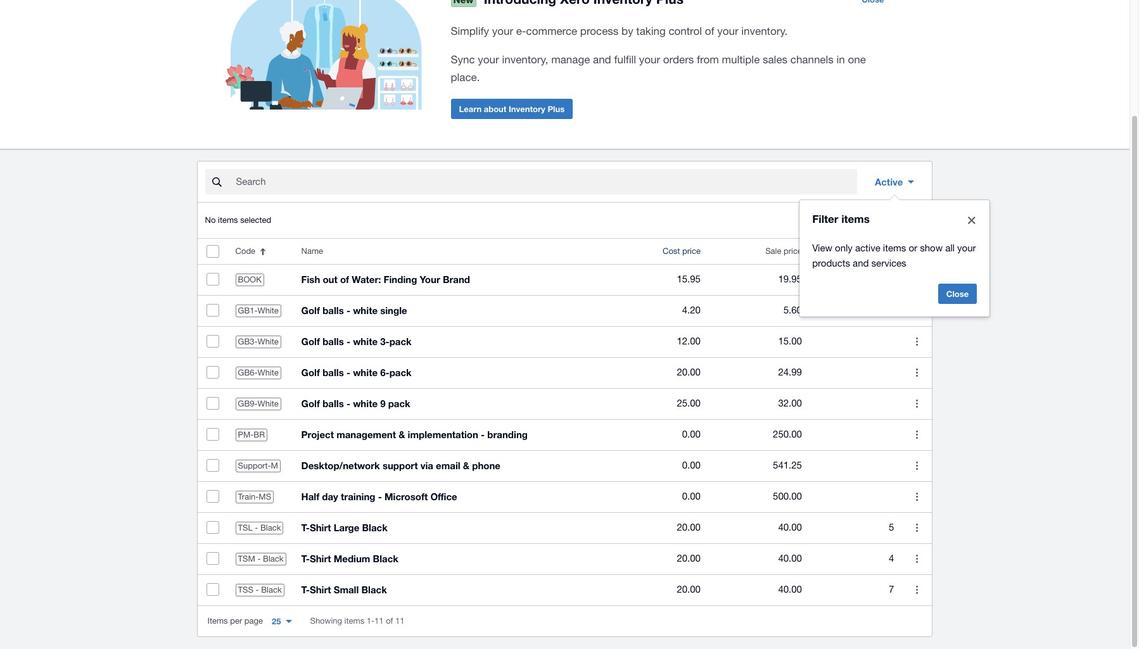 Task type: vqa. For each thing, say whether or not it's contained in the screenshot.


Task type: locate. For each thing, give the bounding box(es) containing it.
1 horizontal spatial &
[[463, 460, 470, 472]]

541.25
[[773, 460, 803, 471]]

11 down t-shirt small black
[[375, 617, 384, 626]]

balls down out
[[323, 305, 344, 316]]

actions image
[[905, 298, 930, 323], [905, 329, 930, 354], [905, 422, 930, 448], [905, 578, 930, 603]]

white up gb3-white link
[[258, 306, 279, 316]]

3 0.00 from the top
[[683, 491, 701, 502]]

3 0.00 link from the top
[[605, 482, 709, 513]]

1 40.00 from the top
[[779, 522, 803, 533]]

3 white from the top
[[258, 368, 279, 378]]

golf balls - white 9 pack link
[[294, 389, 605, 420]]

3 balls from the top
[[323, 367, 344, 378]]

1 horizontal spatial 11
[[396, 617, 405, 626]]

water:
[[352, 274, 381, 285]]

your right "fulfill"
[[640, 53, 661, 66]]

one
[[849, 53, 867, 66]]

shirt
[[310, 522, 331, 534], [310, 553, 331, 565], [310, 585, 331, 596]]

pack down "single"
[[390, 336, 412, 347]]

orders
[[664, 53, 694, 66]]

- right tsl
[[255, 524, 258, 533]]

filter items dialog
[[800, 200, 990, 317]]

1 vertical spatial and
[[853, 258, 869, 269]]

0 horizontal spatial price
[[683, 247, 701, 256]]

actions image for golf balls - white 9 pack
[[905, 391, 930, 417]]

0 vertical spatial shirt
[[310, 522, 331, 534]]

pm-
[[238, 430, 254, 440]]

golf down fish
[[301, 305, 320, 316]]

pack down 3-
[[390, 367, 412, 378]]

white down gb1-white link
[[258, 337, 279, 347]]

0 vertical spatial of
[[705, 25, 715, 37]]

1 20.00 from the top
[[677, 367, 701, 378]]

1 shirt from the top
[[310, 522, 331, 534]]

& right email
[[463, 460, 470, 472]]

white left 3-
[[353, 336, 378, 347]]

golf balls - white 6-pack
[[301, 367, 412, 378]]

1 vertical spatial 40.00
[[779, 553, 803, 564]]

2 vertical spatial of
[[386, 617, 393, 626]]

of right out
[[340, 274, 349, 285]]

pack right 9
[[388, 398, 411, 410]]

br
[[254, 430, 265, 440]]

of right 1-
[[386, 617, 393, 626]]

balls for golf balls - white 6-pack
[[323, 367, 344, 378]]

balls for golf balls - white 9 pack
[[323, 398, 344, 410]]

40.00 link for t-shirt large black
[[709, 513, 810, 544]]

19.95
[[779, 274, 803, 285]]

15.95
[[677, 274, 701, 285]]

black right medium
[[373, 553, 399, 565]]

& inside desktop/network support via email & phone link
[[463, 460, 470, 472]]

1 t- from the top
[[301, 522, 310, 534]]

your right all on the right top
[[958, 243, 977, 254]]

items up services
[[884, 243, 907, 254]]

1 horizontal spatial and
[[853, 258, 869, 269]]

golf inside "link"
[[301, 398, 320, 410]]

black inside t-shirt large black link
[[362, 522, 388, 534]]

- right tss
[[256, 586, 259, 595]]

no
[[205, 216, 216, 225]]

20.00 for golf balls - white 6-pack
[[677, 367, 701, 378]]

1 vertical spatial shirt
[[310, 553, 331, 565]]

11 right 1-
[[396, 617, 405, 626]]

black right small
[[362, 585, 387, 596]]

balls for golf balls - white single
[[323, 305, 344, 316]]

from
[[697, 53, 719, 66]]

gb9-white link
[[228, 389, 294, 420]]

40.00 for t-shirt large black
[[779, 522, 803, 533]]

1 vertical spatial t-
[[301, 553, 310, 565]]

1 price from the left
[[683, 247, 701, 256]]

5.60
[[784, 305, 803, 316]]

items per page
[[208, 617, 263, 626]]

Search search field
[[235, 170, 858, 194]]

delete
[[840, 216, 865, 226]]

3 shirt from the top
[[310, 585, 331, 596]]

balls up project
[[323, 398, 344, 410]]

white for 6-
[[353, 367, 378, 378]]

2 40.00 from the top
[[779, 553, 803, 564]]

1 white from the top
[[258, 306, 279, 316]]

golf up project
[[301, 398, 320, 410]]

1 vertical spatial pack
[[390, 367, 412, 378]]

2 price from the left
[[784, 247, 803, 256]]

1 actions image from the top
[[905, 298, 930, 323]]

1 golf from the top
[[301, 305, 320, 316]]

pack inside "link"
[[388, 398, 411, 410]]

book link
[[228, 264, 294, 295]]

golf balls - white 3-pack
[[301, 336, 412, 347]]

20.00 for t-shirt large black
[[677, 522, 701, 533]]

32.00 link
[[709, 389, 810, 420]]

2 vertical spatial 40.00
[[779, 585, 803, 595]]

delete button
[[832, 210, 873, 231]]

support-m
[[238, 462, 278, 471]]

white left 6-
[[353, 367, 378, 378]]

fish out of water: finding your brand link
[[294, 264, 605, 295]]

white left "single"
[[353, 305, 378, 316]]

support-m link
[[228, 451, 294, 482]]

shirt for large
[[310, 522, 331, 534]]

t- left small
[[301, 585, 310, 596]]

2 t- from the top
[[301, 553, 310, 565]]

price right cost
[[683, 247, 701, 256]]

actions image for single
[[905, 298, 930, 323]]

- right training in the bottom of the page
[[378, 491, 382, 503]]

2 white from the top
[[353, 336, 378, 347]]

commerce
[[527, 25, 578, 37]]

1 balls from the top
[[323, 305, 344, 316]]

2 0.00 link from the top
[[605, 451, 709, 482]]

your right sync
[[478, 53, 499, 66]]

0 vertical spatial t-
[[301, 522, 310, 534]]

black inside tsl - black link
[[261, 524, 281, 533]]

show
[[921, 243, 943, 254]]

15.00
[[779, 336, 803, 347]]

support-
[[238, 462, 271, 471]]

0.00 link for half day training - microsoft office
[[605, 482, 709, 513]]

1 vertical spatial &
[[463, 460, 470, 472]]

1 actions image from the top
[[905, 360, 930, 385]]

0 horizontal spatial &
[[399, 429, 405, 441]]

1 40.00 link from the top
[[709, 513, 810, 544]]

management
[[337, 429, 396, 441]]

- left branding
[[481, 429, 485, 441]]

white up gb9-white link at the left bottom of page
[[258, 368, 279, 378]]

0 vertical spatial pack
[[390, 336, 412, 347]]

white for single
[[353, 305, 378, 316]]

0.00 for project management & implementation - branding
[[683, 429, 701, 440]]

19.95 link
[[709, 264, 810, 295]]

taking
[[637, 25, 666, 37]]

shirt left small
[[310, 585, 331, 596]]

golf right gb3-white link
[[301, 336, 320, 347]]

0 horizontal spatial 11
[[375, 617, 384, 626]]

your inside view only active items or show all your products and services
[[958, 243, 977, 254]]

2 balls from the top
[[323, 336, 344, 347]]

shirt left large
[[310, 522, 331, 534]]

list of items with cost price, sale price and quantity element
[[198, 239, 933, 606]]

project management & implementation - branding
[[301, 429, 528, 441]]

0 vertical spatial and
[[593, 53, 612, 66]]

quantity
[[864, 247, 895, 256]]

4 link
[[810, 544, 902, 575]]

items right no
[[218, 216, 238, 225]]

3 20.00 link from the top
[[605, 544, 709, 575]]

actions image for t-shirt medium black
[[905, 546, 930, 572]]

2 vertical spatial pack
[[388, 398, 411, 410]]

balls inside "link"
[[323, 398, 344, 410]]

shirt for medium
[[310, 553, 331, 565]]

balls up golf balls - white 9 pack
[[323, 367, 344, 378]]

gb6-white link
[[228, 358, 294, 389]]

no items selected
[[205, 216, 272, 225]]

1 20.00 link from the top
[[605, 358, 709, 389]]

and
[[593, 53, 612, 66], [853, 258, 869, 269]]

1-
[[367, 617, 375, 626]]

40.00 link for t-shirt small black
[[709, 575, 810, 606]]

fulfill
[[615, 53, 637, 66]]

6 actions image from the top
[[905, 546, 930, 572]]

3 actions image from the top
[[905, 422, 930, 448]]

golf right the "gb6-white" link
[[301, 367, 320, 378]]

tss - black
[[238, 586, 282, 595]]

t- right tsm - black
[[301, 553, 310, 565]]

2 white from the top
[[258, 337, 279, 347]]

4 white from the top
[[353, 398, 378, 410]]

white for 9
[[353, 398, 378, 410]]

actions image for -
[[905, 422, 930, 448]]

5
[[890, 522, 895, 533]]

golf balls - white 3-pack link
[[294, 326, 605, 358]]

introducing xero inventory plus image
[[197, 0, 451, 129]]

and down active
[[853, 258, 869, 269]]

fish out of water: finding your brand
[[301, 274, 470, 285]]

your up multiple
[[718, 25, 739, 37]]

white for golf balls - white 6-pack
[[258, 368, 279, 378]]

- up golf balls - white 3-pack at the bottom left
[[347, 305, 351, 316]]

price for cost price
[[683, 247, 701, 256]]

price right the sale
[[784, 247, 803, 256]]

and left "fulfill"
[[593, 53, 612, 66]]

1 vertical spatial 0.00
[[683, 460, 701, 471]]

0 vertical spatial 0.00
[[683, 429, 701, 440]]

20.00 for t-shirt medium black
[[677, 553, 701, 564]]

2 20.00 from the top
[[677, 522, 701, 533]]

implementation
[[408, 429, 479, 441]]

4 actions image from the top
[[905, 484, 930, 510]]

items
[[208, 617, 228, 626]]

in
[[837, 53, 846, 66]]

1 0.00 from the top
[[683, 429, 701, 440]]

large
[[334, 522, 360, 534]]

0.00 for desktop/network support via email & phone
[[683, 460, 701, 471]]

0.00 link
[[605, 420, 709, 451], [605, 451, 709, 482], [605, 482, 709, 513]]

t-
[[301, 522, 310, 534], [301, 553, 310, 565], [301, 585, 310, 596]]

tss
[[238, 586, 254, 595]]

items for no items selected
[[218, 216, 238, 225]]

1 11 from the left
[[375, 617, 384, 626]]

0 horizontal spatial and
[[593, 53, 612, 66]]

2 shirt from the top
[[310, 553, 331, 565]]

2 40.00 link from the top
[[709, 544, 810, 575]]

- down golf balls - white 6-pack
[[347, 398, 351, 410]]

tsm - black
[[238, 555, 284, 564]]

black right large
[[362, 522, 388, 534]]

sale
[[766, 247, 782, 256]]

1 0.00 link from the top
[[605, 420, 709, 451]]

2 11 from the left
[[396, 617, 405, 626]]

3 t- from the top
[[301, 585, 310, 596]]

items right filter
[[842, 212, 870, 226]]

5 link
[[810, 513, 902, 544]]

items left 1-
[[345, 617, 365, 626]]

medium
[[334, 553, 371, 565]]

balls down golf balls - white single
[[323, 336, 344, 347]]

actions image
[[905, 360, 930, 385], [905, 391, 930, 417], [905, 453, 930, 479], [905, 484, 930, 510], [905, 515, 930, 541], [905, 546, 930, 572]]

4 20.00 link from the top
[[605, 575, 709, 606]]

2 actions image from the top
[[905, 329, 930, 354]]

tsl - black
[[238, 524, 281, 533]]

shirt left medium
[[310, 553, 331, 565]]

3 golf from the top
[[301, 367, 320, 378]]

your left the e-
[[492, 25, 514, 37]]

4 golf from the top
[[301, 398, 320, 410]]

actions image for golf balls - white 6-pack
[[905, 360, 930, 385]]

4 balls from the top
[[323, 398, 344, 410]]

items for showing items 1-11 of 11
[[345, 617, 365, 626]]

black right tsl
[[261, 524, 281, 533]]

balls for golf balls - white 3-pack
[[323, 336, 344, 347]]

and inside view only active items or show all your products and services
[[853, 258, 869, 269]]

t- down half
[[301, 522, 310, 534]]

page
[[245, 617, 263, 626]]

tsl
[[238, 524, 253, 533]]

golf for golf balls - white 3-pack
[[301, 336, 320, 347]]

of right control
[[705, 25, 715, 37]]

2 actions image from the top
[[905, 391, 930, 417]]

desktop/network
[[301, 460, 380, 472]]

0 vertical spatial 40.00
[[779, 522, 803, 533]]

1 vertical spatial of
[[340, 274, 349, 285]]

0 vertical spatial &
[[399, 429, 405, 441]]

white for golf balls - white 3-pack
[[258, 337, 279, 347]]

2 vertical spatial 0.00
[[683, 491, 701, 502]]

3 white from the top
[[353, 367, 378, 378]]

4 white from the top
[[258, 399, 279, 409]]

3 20.00 from the top
[[677, 553, 701, 564]]

5 actions image from the top
[[905, 515, 930, 541]]

products
[[813, 258, 851, 269]]

pm-br link
[[228, 420, 294, 451]]

& up desktop/network support via email & phone
[[399, 429, 405, 441]]

filter items
[[813, 212, 870, 226]]

2 golf from the top
[[301, 336, 320, 347]]

4.20 link
[[605, 295, 709, 326]]

0 horizontal spatial of
[[340, 274, 349, 285]]

40.00 link for t-shirt medium black
[[709, 544, 810, 575]]

2 0.00 from the top
[[683, 460, 701, 471]]

black right tss
[[261, 586, 282, 595]]

2 20.00 link from the top
[[605, 513, 709, 544]]

inventory,
[[502, 53, 549, 66]]

3 40.00 from the top
[[779, 585, 803, 595]]

2 vertical spatial shirt
[[310, 585, 331, 596]]

2 vertical spatial t-
[[301, 585, 310, 596]]

4.20
[[683, 305, 701, 316]]

6-
[[381, 367, 390, 378]]

3 40.00 link from the top
[[709, 575, 810, 606]]

items
[[842, 212, 870, 226], [218, 216, 238, 225], [884, 243, 907, 254], [345, 617, 365, 626]]

9
[[381, 398, 386, 410]]

white inside "link"
[[353, 398, 378, 410]]

4 20.00 from the top
[[677, 585, 701, 595]]

black right the tsm
[[263, 555, 284, 564]]

1 horizontal spatial price
[[784, 247, 803, 256]]

20.00 link for t-shirt large black
[[605, 513, 709, 544]]

tss - black link
[[228, 575, 294, 606]]

white for 3-
[[353, 336, 378, 347]]

only
[[836, 243, 853, 254]]

5.60 link
[[709, 295, 810, 326]]

black inside t-shirt small black link
[[362, 585, 387, 596]]

white up pm-br "link"
[[258, 399, 279, 409]]

learn
[[459, 104, 482, 114]]

golf for golf balls - white single
[[301, 305, 320, 316]]

m
[[271, 462, 278, 471]]

white left 9
[[353, 398, 378, 410]]

1 white from the top
[[353, 305, 378, 316]]

desktop/network support via email & phone link
[[294, 451, 605, 482]]



Task type: describe. For each thing, give the bounding box(es) containing it.
and inside sync your inventory, manage and fulfill your orders from multiple sales channels in one place.
[[593, 53, 612, 66]]

process
[[581, 25, 619, 37]]

code button
[[228, 239, 294, 264]]

about
[[484, 104, 507, 114]]

20.00 link for t-shirt small black
[[605, 575, 709, 606]]

of inside 'fish out of water: finding your brand' link
[[340, 274, 349, 285]]

black inside tsm - black link
[[263, 555, 284, 564]]

t-shirt large black link
[[294, 513, 605, 544]]

1 horizontal spatial of
[[386, 617, 393, 626]]

price for sale price
[[784, 247, 803, 256]]

12.00
[[677, 336, 701, 347]]

phone
[[472, 460, 501, 472]]

250.00
[[773, 429, 803, 440]]

- right the tsm
[[258, 555, 261, 564]]

train-
[[238, 493, 259, 502]]

t-shirt large black
[[301, 522, 388, 534]]

inventory
[[509, 104, 546, 114]]

t- for t-shirt small black
[[301, 585, 310, 596]]

4
[[890, 553, 895, 564]]

- inside "link"
[[347, 398, 351, 410]]

t- for t-shirt large black
[[301, 522, 310, 534]]

control
[[669, 25, 702, 37]]

t-shirt medium black link
[[294, 544, 605, 575]]

training
[[341, 491, 376, 503]]

sale price
[[766, 247, 803, 256]]

0.00 link for desktop/network support via email & phone
[[605, 451, 709, 482]]

learn about inventory plus
[[459, 104, 565, 114]]

plus
[[548, 104, 565, 114]]

cost price button
[[605, 239, 709, 264]]

tsl - black link
[[228, 513, 294, 544]]

simplify
[[451, 25, 489, 37]]

close
[[947, 289, 969, 299]]

actions image for half day training - microsoft office
[[905, 484, 930, 510]]

3 actions image from the top
[[905, 453, 930, 479]]

white for golf balls - white 9 pack
[[258, 399, 279, 409]]

20.00 link for t-shirt medium black
[[605, 544, 709, 575]]

train-ms
[[238, 493, 271, 502]]

24.99
[[779, 367, 803, 378]]

0.00 link for project management & implementation - branding
[[605, 420, 709, 451]]

15.95 link
[[605, 264, 709, 295]]

filter
[[813, 212, 839, 226]]

half day training - microsoft office link
[[294, 482, 605, 513]]

gb1-white
[[238, 306, 279, 316]]

active
[[876, 176, 904, 188]]

40.00 for t-shirt medium black
[[779, 553, 803, 564]]

gb1-white link
[[228, 295, 294, 326]]

25 button
[[264, 612, 300, 632]]

500.00
[[773, 491, 803, 502]]

by
[[622, 25, 634, 37]]

white for golf balls - white single
[[258, 306, 279, 316]]

tsm
[[238, 555, 255, 564]]

pm-br
[[238, 430, 265, 440]]

t- for t-shirt medium black
[[301, 553, 310, 565]]

single
[[381, 305, 407, 316]]

golf for golf balls - white 9 pack
[[301, 398, 320, 410]]

items inside view only active items or show all your products and services
[[884, 243, 907, 254]]

golf balls - white single
[[301, 305, 407, 316]]

sales
[[763, 53, 788, 66]]

name button
[[294, 239, 605, 264]]

multiple
[[722, 53, 760, 66]]

4 actions image from the top
[[905, 578, 930, 603]]

day
[[322, 491, 338, 503]]

half
[[301, 491, 320, 503]]

gb9-
[[238, 399, 258, 409]]

7
[[890, 585, 895, 595]]

services
[[872, 258, 907, 269]]

20.00 for t-shirt small black
[[677, 585, 701, 595]]

shirt for small
[[310, 585, 331, 596]]

black inside t-shirt medium black link
[[373, 553, 399, 565]]

microsoft
[[385, 491, 428, 503]]

gb1-
[[238, 306, 258, 316]]

golf balls - white 9 pack
[[301, 398, 411, 410]]

pack for golf balls - white 9 pack
[[388, 398, 411, 410]]

500.00 link
[[709, 482, 810, 513]]

2 horizontal spatial of
[[705, 25, 715, 37]]

gb9-white
[[238, 399, 279, 409]]

sale price button
[[709, 239, 810, 264]]

out
[[323, 274, 338, 285]]

project management & implementation - branding link
[[294, 420, 605, 451]]

t-shirt medium black
[[301, 553, 399, 565]]

- up golf balls - white 9 pack
[[347, 367, 351, 378]]

gb3-
[[238, 337, 258, 347]]

all
[[946, 243, 955, 254]]

pack for golf balls - white 6-pack
[[390, 367, 412, 378]]

email
[[436, 460, 461, 472]]

project
[[301, 429, 334, 441]]

train-ms link
[[228, 482, 294, 513]]

active button
[[865, 169, 925, 195]]

actions image for t-shirt large black
[[905, 515, 930, 541]]

selected
[[240, 216, 272, 225]]

close image
[[960, 208, 985, 233]]

0.00 for half day training - microsoft office
[[683, 491, 701, 502]]

close button
[[939, 284, 978, 304]]

channels
[[791, 53, 834, 66]]

simplify your e-commerce process by taking control of your inventory.
[[451, 25, 788, 37]]

fish
[[301, 274, 320, 285]]

20.00 link for golf balls - white 6-pack
[[605, 358, 709, 389]]

cost
[[663, 247, 681, 256]]

40.00 for t-shirt small black
[[779, 585, 803, 595]]

sync your inventory, manage and fulfill your orders from multiple sales channels in one place.
[[451, 53, 867, 84]]

golf for golf balls - white 6-pack
[[301, 367, 320, 378]]

brand
[[443, 274, 470, 285]]

black inside tss - black link
[[261, 586, 282, 595]]

t-shirt small black
[[301, 585, 387, 596]]

pack for golf balls - white 3-pack
[[390, 336, 412, 347]]

items for filter items
[[842, 212, 870, 226]]

- down golf balls - white single
[[347, 336, 351, 347]]

& inside project management & implementation - branding link
[[399, 429, 405, 441]]

actions image for 3-
[[905, 329, 930, 354]]

25.00 link
[[605, 389, 709, 420]]

25
[[272, 617, 281, 627]]

learn about inventory plus button
[[451, 99, 573, 119]]



